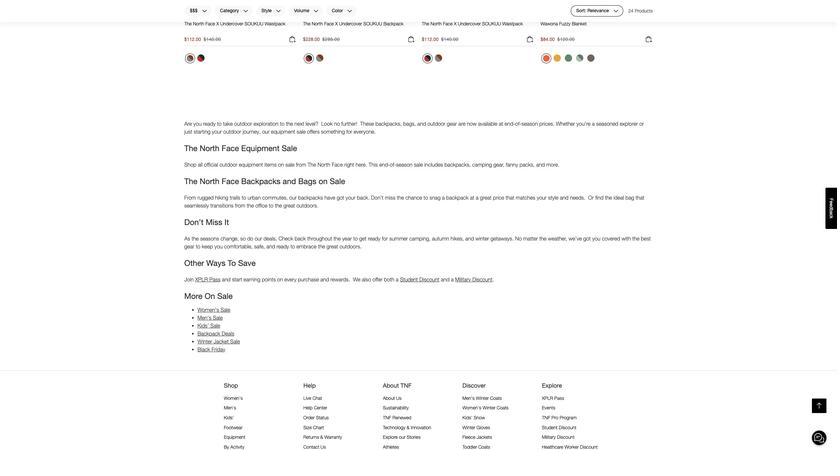 Task type: vqa. For each thing, say whether or not it's contained in the screenshot.


Task type: describe. For each thing, give the bounding box(es) containing it.
military discount
[[542, 434, 575, 440]]

gear,
[[493, 162, 505, 167]]

about us
[[383, 395, 402, 401]]

1 horizontal spatial dark cedar green/high risk red image
[[305, 55, 312, 62]]

winter
[[475, 235, 489, 241]]

at for available
[[499, 121, 503, 127]]

face inside button
[[324, 21, 334, 26]]

or
[[640, 121, 644, 127]]

sale inside are you ready to take outdoor exploration to the next level?  look no further!  these backpacks, bags, and outdoor gear are now available at end-of-season prices. whether you're a seasoned explorer or just starting your outdoor journey, our equipment sale offers something for everyone.
[[297, 129, 306, 135]]

contact
[[303, 444, 319, 450]]

level?
[[306, 121, 318, 127]]

tnf for explore
[[542, 415, 550, 420]]

backpack for sale
[[197, 331, 220, 336]]

center
[[314, 405, 327, 411]]

about for about tnf
[[383, 382, 399, 389]]

deals.
[[264, 235, 277, 241]]

no
[[515, 235, 522, 241]]

great inside the as the seasons change, so do our deals. check back throughout the year to get ready for summer camping, autumn hikes, and winter getaways. no matter the weather, we've got you covered with the best gear to keep you comfortable, safe, and ready to embrace the great outdoors.
[[327, 243, 338, 249]]

seasoned
[[596, 121, 618, 127]]

to right exploration
[[280, 121, 284, 127]]

the right matter
[[539, 235, 547, 241]]

$140.00 for $choose color$ "option group" related to second the north face x undercover soukuu waistpack button from the left
[[441, 36, 459, 42]]

the down urban
[[247, 202, 254, 208]]

explore for explore our stories
[[383, 434, 398, 440]]

women's for women's sale men's sale kids' sale backpack deals winter jacket sale black friday
[[197, 307, 219, 313]]

earning
[[244, 276, 260, 282]]

bag
[[626, 195, 634, 200]]

throughout
[[307, 235, 332, 241]]

kids' inside women's sale men's sale kids' sale backpack deals winter jacket sale black friday
[[197, 323, 209, 329]]

d
[[829, 206, 834, 209]]

outdoor left are
[[428, 121, 445, 127]]

the right find
[[605, 195, 612, 200]]

don't inside from rugged hiking trails to urban commutes, our backpacks have got your back. don't miss the chance to snag a backpack at a great price that matches your style and needs.  or find the ideal bag that seamlessly transitions from the office to the great outdoors.
[[371, 195, 384, 200]]

contact us
[[303, 444, 326, 450]]

sale right on
[[217, 291, 233, 300]]

Dark Sage Fossil Fern Print/Misty Sage radio
[[574, 53, 585, 63]]

shop for shop
[[224, 382, 238, 389]]

commutes,
[[262, 195, 288, 200]]

sort: relevance button
[[571, 5, 623, 16]]

purchase
[[298, 276, 319, 282]]

military discount link inside main content
[[455, 276, 492, 282]]

our inside are you ready to take outdoor exploration to the next level?  look no further!  these backpacks, bags, and outdoor gear are now available at end-of-season prices. whether you're a seasoned explorer or just starting your outdoor journey, our equipment sale offers something for everyone.
[[262, 129, 270, 135]]

the inside button
[[303, 21, 311, 26]]

ideal
[[614, 195, 624, 200]]

offers
[[307, 129, 320, 135]]

student inside main content
[[400, 276, 418, 282]]

sale up "have"
[[330, 176, 345, 186]]

office
[[255, 202, 267, 208]]

season inside are you ready to take outdoor exploration to the next level?  look no further!  these backpacks, bags, and outdoor gear are now available at end-of-season prices. whether you're a seasoned explorer or just starting your outdoor journey, our equipment sale offers something for everyone.
[[522, 121, 538, 127]]

returns
[[303, 434, 319, 440]]

1 vertical spatial student
[[542, 425, 558, 430]]

xplr inside main content
[[195, 276, 208, 282]]

kids' for kids' snow
[[462, 415, 472, 420]]

gear inside are you ready to take outdoor exploration to the next level?  look no further!  these backpacks, bags, and outdoor gear are now available at end-of-season prices. whether you're a seasoned explorer or just starting your outdoor journey, our equipment sale offers something for everyone.
[[447, 121, 457, 127]]

0 horizontal spatial dark cedar green/high risk red radio
[[196, 53, 206, 63]]

undercover for $choose color$ "option group" related to the north face x undercover soukuu backpack button
[[339, 21, 362, 26]]

blanket
[[572, 21, 587, 26]]

packs,
[[520, 162, 535, 167]]

jackets
[[477, 434, 492, 440]]

dark cedar green/high risk red radio for $112.00
[[423, 53, 432, 63]]

and inside from rugged hiking trails to urban commutes, our backpacks have got your back. don't miss the chance to snag a backpack at a great price that matches your style and needs.  or find the ideal bag that seamlessly transitions from the office to the great outdoors.
[[560, 195, 569, 200]]

to right trails
[[242, 195, 246, 200]]

a inside are you ready to take outdoor exploration to the next level?  look no further!  these backpacks, bags, and outdoor gear are now available at end-of-season prices. whether you're a seasoned explorer or just starting your outdoor journey, our equipment sale offers something for everyone.
[[592, 121, 595, 127]]

a inside "button"
[[829, 211, 834, 214]]

check
[[279, 235, 293, 241]]

sale down next
[[282, 143, 297, 153]]

backpacks
[[241, 176, 281, 186]]

to left snag
[[424, 195, 428, 200]]

at for backpack
[[470, 195, 474, 200]]

1 vertical spatial equipment
[[224, 434, 245, 440]]

sort: relevance
[[576, 8, 609, 13]]

our down "technology & innovation"
[[399, 434, 406, 440]]

on for bags
[[319, 176, 328, 186]]

explore our stories
[[383, 434, 421, 440]]

pro
[[552, 415, 558, 420]]

& for technology
[[407, 425, 410, 430]]

deals
[[222, 331, 234, 336]]

technology & innovation
[[383, 425, 431, 430]]

outdoor down take
[[223, 129, 241, 135]]

to left get
[[353, 235, 358, 241]]

1 vertical spatial season
[[396, 162, 412, 167]]

1 the north face x undercover soukuu waistpack button from the left
[[184, 21, 285, 33]]

getaways.
[[491, 235, 514, 241]]

outdoor right official
[[220, 162, 237, 167]]

order
[[303, 415, 315, 420]]

of- inside are you ready to take outdoor exploration to the next level?  look no further!  these backpacks, bags, and outdoor gear are now available at end-of-season prices. whether you're a seasoned explorer or just starting your outdoor journey, our equipment sale offers something for everyone.
[[515, 121, 522, 127]]

b
[[829, 209, 834, 211]]

have
[[325, 195, 335, 200]]

order status link
[[303, 415, 329, 420]]

Bronze Brown/Concrete Grey radio
[[314, 53, 325, 63]]

2 horizontal spatial sale
[[414, 162, 423, 167]]

got inside the as the seasons change, so do our deals. check back throughout the year to get ready for summer camping, autumn hikes, and winter getaways. no matter the weather, we've got you covered with the best gear to keep you comfortable, safe, and ready to embrace the great outdoors.
[[583, 235, 591, 241]]

warranty
[[324, 434, 342, 440]]

your inside are you ready to take outdoor exploration to the next level?  look no further!  these backpacks, bags, and outdoor gear are now available at end-of-season prices. whether you're a seasoned explorer or just starting your outdoor journey, our equipment sale offers something for everyone.
[[212, 129, 222, 135]]

our inside the as the seasons change, so do our deals. check back throughout the year to get ready for summer camping, autumn hikes, and winter getaways. no matter the weather, we've got you covered with the best gear to keep you comfortable, safe, and ready to embrace the great outdoors.
[[255, 235, 262, 241]]

the inside are you ready to take outdoor exploration to the next level?  look no further!  these backpacks, bags, and outdoor gear are now available at end-of-season prices. whether you're a seasoned explorer or just starting your outdoor journey, our equipment sale offers something for everyone.
[[286, 121, 293, 127]]

by
[[224, 444, 229, 450]]

points
[[262, 276, 276, 282]]

end- inside are you ready to take outdoor exploration to the next level?  look no further!  these backpacks, bags, and outdoor gear are now available at end-of-season prices. whether you're a seasoned explorer or just starting your outdoor journey, our equipment sale offers something for everyone.
[[505, 121, 515, 127]]

$choose color$ option group for second the north face x undercover soukuu waistpack button from the left
[[422, 53, 444, 66]]

discover
[[462, 382, 486, 389]]

other
[[184, 258, 204, 267]]

and inside are you ready to take outdoor exploration to the next level?  look no further!  these backpacks, bags, and outdoor gear are now available at end-of-season prices. whether you're a seasoned explorer or just starting your outdoor journey, our equipment sale offers something for everyone.
[[417, 121, 426, 127]]

shop all official outdoor equipment items on sale from the north face right here. this end-of-season sale includes backpacks, camping gear, fanny packs, and more.
[[184, 162, 559, 167]]

the right with
[[632, 235, 640, 241]]

explore for explore
[[542, 382, 562, 389]]

hikes,
[[451, 235, 464, 241]]

us for contact us
[[321, 444, 326, 450]]

we've
[[569, 235, 582, 241]]

style
[[261, 8, 272, 13]]

the down "commutes,"
[[275, 202, 282, 208]]

jacket
[[214, 338, 229, 344]]

2 vertical spatial ready
[[277, 243, 289, 249]]

New Taupe Green/Sulphur Moss radio
[[563, 53, 574, 63]]

$112.00 for second the north face x undercover soukuu waistpack button from the left
[[422, 36, 439, 42]]

women's winter coats link
[[462, 405, 509, 411]]

safe,
[[254, 243, 265, 249]]

snag
[[430, 195, 441, 200]]

1 vertical spatial equipment
[[239, 162, 263, 167]]

undercover for $choose color$ "option group" related to second the north face x undercover soukuu waistpack button from the left
[[458, 21, 481, 26]]

transitions
[[210, 202, 234, 208]]

xplr pass link inside main content
[[195, 276, 220, 282]]

to down check
[[291, 243, 295, 249]]

program
[[560, 415, 577, 420]]

the north face x undercover soukuu backpack image
[[303, 0, 415, 16]]

events link
[[542, 405, 555, 411]]

the north face x undercover soukuu waistpack image
[[184, 0, 296, 16]]

1 vertical spatial don't
[[184, 217, 204, 227]]

returns & warranty
[[303, 434, 342, 440]]

footwear link
[[224, 425, 243, 430]]

here.
[[356, 162, 367, 167]]

$$$ button
[[184, 5, 212, 16]]

back to top image
[[815, 402, 824, 410]]

to down "commutes,"
[[269, 202, 273, 208]]

category
[[220, 8, 239, 13]]

whether
[[556, 121, 575, 127]]

embrace
[[296, 243, 317, 249]]

matches
[[516, 195, 535, 200]]

0 horizontal spatial sale
[[285, 162, 294, 167]]

backpacks, inside are you ready to take outdoor exploration to the next level?  look no further!  these backpacks, bags, and outdoor gear are now available at end-of-season prices. whether you're a seasoned explorer or just starting your outdoor journey, our equipment sale offers something for everyone.
[[376, 121, 402, 127]]

are
[[458, 121, 466, 127]]

2 horizontal spatial your
[[537, 195, 547, 200]]

the north face x undercover soukuu backpack
[[303, 21, 403, 26]]

help center link
[[303, 405, 327, 411]]

1 vertical spatial military discount link
[[542, 434, 575, 440]]

miss
[[385, 195, 395, 200]]

dark sage fossil fern print/misty sage image
[[576, 54, 583, 62]]

chat
[[313, 395, 322, 401]]

sale up backpack deals link
[[210, 323, 220, 329]]

c
[[829, 214, 834, 216]]

new taupe green/sulphur moss image
[[565, 54, 572, 62]]

style
[[548, 195, 558, 200]]

2 vertical spatial on
[[277, 276, 283, 282]]

the down the throughout
[[318, 243, 325, 249]]

$84.00
[[541, 36, 555, 42]]

soukuu for 2nd the north face x undercover soukuu waistpack button from right
[[245, 21, 263, 26]]

ready inside are you ready to take outdoor exploration to the next level?  look no further!  these backpacks, bags, and outdoor gear are now available at end-of-season prices. whether you're a seasoned explorer or just starting your outdoor journey, our equipment sale offers something for everyone.
[[203, 121, 216, 127]]

the left year
[[334, 235, 341, 241]]

2 vertical spatial coats
[[478, 444, 490, 450]]

bronze brown/concrete grey image for the left bronze brown/concrete grey radio
[[187, 55, 193, 62]]

for inside the as the seasons change, so do our deals. check back throughout the year to get ready for summer camping, autumn hikes, and winter getaways. no matter the weather, we've got you covered with the best gear to keep you comfortable, safe, and ready to embrace the great outdoors.
[[382, 235, 388, 241]]

24 products status
[[628, 5, 653, 16]]

power orange water distortion print/power orange image
[[543, 55, 550, 62]]

1 vertical spatial xplr pass link
[[542, 395, 564, 401]]

outdoor up journey,
[[234, 121, 252, 127]]

Summit Gold Geodome Print radio
[[552, 53, 562, 63]]

size
[[303, 425, 312, 430]]

are you ready to take outdoor exploration to the next level?  look no further!  these backpacks, bags, and outdoor gear are now available at end-of-season prices. whether you're a seasoned explorer or just starting your outdoor journey, our equipment sale offers something for everyone.
[[184, 121, 644, 135]]

contact us link
[[303, 444, 326, 450]]

k
[[829, 216, 834, 218]]

1 that from the left
[[506, 195, 514, 200]]

summer
[[389, 235, 408, 241]]

equipment inside main content
[[241, 143, 280, 153]]

1 horizontal spatial tnf
[[401, 382, 412, 389]]

0 horizontal spatial dark cedar green/high risk red image
[[197, 54, 204, 62]]

men's for "men's" link
[[224, 405, 236, 411]]

us for about us
[[396, 395, 402, 401]]

1 horizontal spatial you
[[214, 243, 223, 249]]

find
[[595, 195, 604, 200]]

0 vertical spatial from
[[296, 162, 306, 167]]

1 horizontal spatial backpacks,
[[445, 162, 471, 167]]

the north face equipment sale
[[184, 143, 297, 153]]

offer
[[373, 276, 383, 282]]

1 e from the top
[[829, 201, 834, 204]]

3 x from the left
[[454, 21, 457, 26]]

2 horizontal spatial great
[[480, 195, 492, 200]]

sale down deals
[[230, 338, 240, 344]]

summit gold geodome print image
[[554, 54, 561, 62]]

0 horizontal spatial great
[[283, 202, 295, 208]]

1 vertical spatial you
[[592, 235, 601, 241]]



Task type: locate. For each thing, give the bounding box(es) containing it.
$$$
[[190, 8, 198, 13]]

main content containing the north face equipment sale
[[0, 0, 837, 413]]

2 e from the top
[[829, 204, 834, 206]]

you inside are you ready to take outdoor exploration to the next level?  look no further!  these backpacks, bags, and outdoor gear are now available at end-of-season prices. whether you're a seasoned explorer or just starting your outdoor journey, our equipment sale offers something for everyone.
[[193, 121, 202, 127]]

0 horizontal spatial outdoors.
[[296, 202, 318, 208]]

1 vertical spatial backpack
[[197, 331, 220, 336]]

no
[[334, 121, 340, 127]]

sale left "includes"
[[414, 162, 423, 167]]

winter up fleece
[[462, 425, 475, 430]]

1 vertical spatial at
[[470, 195, 474, 200]]

wawona fuzzy blanket button
[[541, 21, 587, 33]]

pass up events at the right of the page
[[554, 395, 564, 401]]

shop for shop all official outdoor equipment items on sale from the north face right here. this end-of-season sale includes backpacks, camping gear, fanny packs, and more.
[[184, 162, 196, 167]]

equipment down journey,
[[241, 143, 280, 153]]

more
[[184, 291, 202, 300]]

men's down discover
[[462, 395, 475, 401]]

f e e d b a c k button
[[826, 188, 837, 229]]

2 horizontal spatial x
[[454, 21, 457, 26]]

status
[[316, 415, 329, 420]]

0 vertical spatial &
[[407, 425, 410, 430]]

the left next
[[286, 121, 293, 127]]

1 horizontal spatial at
[[499, 121, 503, 127]]

take
[[223, 121, 233, 127]]

outdoors. inside from rugged hiking trails to urban commutes, our backpacks have got your back. don't miss the chance to snag a backpack at a great price that matches your style and needs.  or find the ideal bag that seamlessly transitions from the office to the great outdoors.
[[296, 202, 318, 208]]

student right both
[[400, 276, 418, 282]]

2 the north face x undercover soukuu waistpack from the left
[[422, 21, 523, 26]]

shop up women's "link"
[[224, 382, 238, 389]]

2 soukuu from the left
[[363, 21, 382, 26]]

outdoors. down year
[[340, 243, 362, 249]]

0 vertical spatial military
[[455, 276, 471, 282]]

0 vertical spatial shop
[[184, 162, 196, 167]]

join
[[184, 276, 194, 282]]

1 vertical spatial end-
[[379, 162, 390, 167]]

other ways to save
[[184, 258, 256, 267]]

1 vertical spatial student discount link
[[542, 425, 576, 430]]

sale up men's sale link
[[221, 307, 230, 313]]

coats up women's winter coats
[[490, 395, 502, 401]]

price
[[493, 195, 504, 200]]

student down pro
[[542, 425, 558, 430]]

seamlessly
[[184, 202, 209, 208]]

1 about from the top
[[383, 382, 399, 389]]

xplr right join
[[195, 276, 208, 282]]

0 horizontal spatial explore
[[383, 434, 398, 440]]

great down "commutes,"
[[283, 202, 295, 208]]

from down trails
[[235, 202, 245, 208]]

about
[[383, 382, 399, 389], [383, 395, 395, 401]]

0 vertical spatial gear
[[447, 121, 457, 127]]

the north face x undercover soukuu waistpack for 2nd the north face x undercover soukuu waistpack button from right
[[184, 21, 285, 26]]

0 vertical spatial end-
[[505, 121, 515, 127]]

outdoors. down backpacks
[[296, 202, 318, 208]]

camping,
[[409, 235, 431, 241]]

military left .
[[455, 276, 471, 282]]

for
[[346, 129, 352, 135], [382, 235, 388, 241]]

trails
[[230, 195, 240, 200]]

women's inside women's sale men's sale kids' sale backpack deals winter jacket sale black friday
[[197, 307, 219, 313]]

2 horizontal spatial tnf
[[542, 415, 550, 420]]

season left "includes"
[[396, 162, 412, 167]]

as the seasons change, so do our deals. check back throughout the year to get ready for summer camping, autumn hikes, and winter getaways. no matter the weather, we've got you covered with the best gear to keep you comfortable, safe, and ready to embrace the great outdoors.
[[184, 235, 651, 249]]

coats for women's winter coats
[[497, 405, 509, 411]]

technology & innovation link
[[383, 425, 431, 430]]

the right miss
[[397, 195, 404, 200]]

sort:
[[576, 8, 586, 13]]

your left style
[[537, 195, 547, 200]]

1 horizontal spatial from
[[296, 162, 306, 167]]

about up about us
[[383, 382, 399, 389]]

$choose color$ option group for wawona fuzzy blanket button
[[541, 53, 597, 66]]

0 horizontal spatial student discount link
[[400, 276, 439, 282]]

rewards.
[[331, 276, 350, 282]]

at inside are you ready to take outdoor exploration to the next level?  look no further!  these backpacks, bags, and outdoor gear are now available at end-of-season prices. whether you're a seasoned explorer or just starting your outdoor journey, our equipment sale offers something for everyone.
[[499, 121, 503, 127]]

snow
[[474, 415, 485, 420]]

1 the north face x undercover soukuu waistpack from the left
[[184, 21, 285, 26]]

x for leftmost dark cedar green/high risk red icon
[[216, 21, 219, 26]]

student
[[400, 276, 418, 282], [542, 425, 558, 430]]

your
[[212, 129, 222, 135], [346, 195, 356, 200], [537, 195, 547, 200]]

style button
[[256, 5, 286, 16]]

student discount link inside main content
[[400, 276, 439, 282]]

for inside are you ready to take outdoor exploration to the next level?  look no further!  these backpacks, bags, and outdoor gear are now available at end-of-season prices. whether you're a seasoned explorer or just starting your outdoor journey, our equipment sale offers something for everyone.
[[346, 129, 352, 135]]

$choose color$ option group for the north face x undercover soukuu backpack button
[[303, 53, 326, 66]]

0 horizontal spatial equipment
[[239, 162, 263, 167]]

includes
[[424, 162, 443, 167]]

0 horizontal spatial x
[[216, 21, 219, 26]]

right
[[344, 162, 354, 167]]

tnf left pro
[[542, 415, 550, 420]]

& down chart
[[320, 434, 323, 440]]

1 horizontal spatial the north face x undercover soukuu waistpack button
[[422, 21, 523, 33]]

1 horizontal spatial equipment
[[271, 129, 295, 135]]

kids' down men's sale link
[[197, 323, 209, 329]]

best
[[641, 235, 651, 241]]

xplr pass link
[[195, 276, 220, 282], [542, 395, 564, 401]]

at
[[499, 121, 503, 127], [470, 195, 474, 200]]

that right the bag in the top right of the page
[[636, 195, 644, 200]]

ways
[[206, 258, 226, 267]]

3 soukuu from the left
[[482, 21, 501, 26]]

Falcon Brown Conrads Notes Print radio
[[586, 53, 596, 63]]

4 $choose color$ option group from the left
[[541, 53, 597, 66]]

women's up men's sale link
[[197, 307, 219, 313]]

from inside from rugged hiking trails to urban commutes, our backpacks have got your back. don't miss the chance to snag a backpack at a great price that matches your style and needs.  or find the ideal bag that seamlessly transitions from the office to the great outdoors.
[[235, 202, 245, 208]]

fleece jackets link
[[462, 434, 492, 440]]

equipment up backpacks
[[239, 162, 263, 167]]

don't left miss
[[371, 195, 384, 200]]

volume button
[[288, 5, 324, 16]]

seasons
[[200, 235, 219, 241]]

2 horizontal spatial ready
[[368, 235, 381, 241]]

of- right this
[[390, 162, 396, 167]]

backpacks, right "includes"
[[445, 162, 471, 167]]

2 $112.00 from the left
[[422, 36, 439, 42]]

women's for women's
[[224, 395, 243, 401]]

men's up the "kids' sale" link on the bottom left of page
[[197, 315, 211, 321]]

backpack inside button
[[384, 21, 403, 26]]

sale down next
[[297, 129, 306, 135]]

1 horizontal spatial don't
[[371, 195, 384, 200]]

1 vertical spatial coats
[[497, 405, 509, 411]]

something
[[321, 129, 345, 135]]

0 vertical spatial you
[[193, 121, 202, 127]]

equipment down next
[[271, 129, 295, 135]]

men's for men's winter coats
[[462, 395, 475, 401]]

0 vertical spatial got
[[337, 195, 344, 200]]

men's inside women's sale men's sale kids' sale backpack deals winter jacket sale black friday
[[197, 315, 211, 321]]

backpacks, left bags,
[[376, 121, 402, 127]]

about for about us
[[383, 395, 395, 401]]

1 vertical spatial backpacks,
[[445, 162, 471, 167]]

at right backpack
[[470, 195, 474, 200]]

tnf up technology
[[383, 415, 391, 420]]

dark cedar green/high risk red image
[[424, 55, 431, 62]]

$choose color$ option group
[[184, 53, 207, 66], [303, 53, 326, 66], [422, 53, 444, 66], [541, 53, 597, 66]]

kids' left snow
[[462, 415, 472, 420]]

1 vertical spatial military
[[542, 434, 556, 440]]

0 vertical spatial equipment
[[271, 129, 295, 135]]

0 horizontal spatial you
[[193, 121, 202, 127]]

2 x from the left
[[335, 21, 338, 26]]

tnf up about us
[[401, 382, 412, 389]]

kids'
[[197, 323, 209, 329], [224, 415, 234, 420], [462, 415, 472, 420]]

on right the bags
[[319, 176, 328, 186]]

1 horizontal spatial military
[[542, 434, 556, 440]]

0 horizontal spatial shop
[[184, 162, 196, 167]]

to left keep
[[196, 243, 200, 249]]

student discount link for healthcare worker discount
[[542, 425, 576, 430]]

for down further! on the top left
[[346, 129, 352, 135]]

on for items
[[278, 162, 284, 167]]

tnf renewed
[[383, 415, 411, 420]]

soukuu for the north face x undercover soukuu backpack button
[[363, 21, 382, 26]]

bronze brown/concrete grey image
[[435, 54, 442, 62], [187, 55, 193, 62]]

2 vertical spatial you
[[214, 243, 223, 249]]

0 vertical spatial student
[[400, 276, 418, 282]]

explore up xplr pass
[[542, 382, 562, 389]]

official
[[204, 162, 218, 167]]

0 vertical spatial don't
[[371, 195, 384, 200]]

gear inside the as the seasons change, so do our deals. check back throughout the year to get ready for summer camping, autumn hikes, and winter getaways. no matter the weather, we've got you covered with the best gear to keep you comfortable, safe, and ready to embrace the great outdoors.
[[184, 243, 194, 249]]

f e e d b a c k
[[829, 198, 834, 218]]

black friday link
[[197, 346, 225, 352]]

2 help from the top
[[303, 405, 313, 411]]

3 $choose color$ option group from the left
[[422, 53, 444, 66]]

waistpack
[[265, 21, 285, 26], [502, 21, 523, 26]]

1 vertical spatial for
[[382, 235, 388, 241]]

2 horizontal spatial kids'
[[462, 415, 472, 420]]

color
[[332, 8, 343, 13]]

shop inside main content
[[184, 162, 196, 167]]

1 vertical spatial great
[[283, 202, 295, 208]]

you right keep
[[214, 243, 223, 249]]

1 vertical spatial explore
[[383, 434, 398, 440]]

1 vertical spatial ready
[[368, 235, 381, 241]]

backpack inside women's sale men's sale kids' sale backpack deals winter jacket sale black friday
[[197, 331, 220, 336]]

1 horizontal spatial the north face x undercover soukuu waistpack
[[422, 21, 523, 26]]

sale down women's sale link
[[213, 315, 223, 321]]

your left back.
[[346, 195, 356, 200]]

undercover inside button
[[339, 21, 362, 26]]

on left every
[[277, 276, 283, 282]]

0 vertical spatial xplr pass link
[[195, 276, 220, 282]]

1 help from the top
[[303, 382, 316, 389]]

equipment inside are you ready to take outdoor exploration to the next level?  look no further!  these backpacks, bags, and outdoor gear are now available at end-of-season prices. whether you're a seasoned explorer or just starting your outdoor journey, our equipment sale offers something for everyone.
[[271, 129, 295, 135]]

winter down men's winter coats
[[483, 405, 496, 411]]

1 horizontal spatial ready
[[277, 243, 289, 249]]

the north face x undercover soukuu waistpack for second the north face x undercover soukuu waistpack button from the left
[[422, 21, 523, 26]]

prices.
[[539, 121, 555, 127]]

0 horizontal spatial student
[[400, 276, 418, 282]]

camping
[[472, 162, 492, 167]]

1 vertical spatial men's
[[462, 395, 475, 401]]

0 horizontal spatial from
[[235, 202, 245, 208]]

student discount link right both
[[400, 276, 439, 282]]

2 about from the top
[[383, 395, 395, 401]]

2 vertical spatial women's
[[462, 405, 481, 411]]

bronze brown/concrete grey image for bronze brown/concrete grey radio to the right
[[435, 54, 442, 62]]

coats down men's winter coats
[[497, 405, 509, 411]]

1 vertical spatial about
[[383, 395, 395, 401]]

bronze brown/concrete grey image
[[316, 54, 323, 62]]

category button
[[214, 5, 253, 16]]

0 horizontal spatial bronze brown/concrete grey radio
[[185, 53, 195, 63]]

on
[[205, 291, 215, 300]]

at right 'available'
[[499, 121, 503, 127]]

dark cedar green/high risk red radio for $228.00
[[304, 53, 314, 63]]

further!
[[341, 121, 357, 127]]

1 horizontal spatial that
[[636, 195, 644, 200]]

footwear
[[224, 425, 243, 430]]

don't down seamlessly
[[184, 217, 204, 227]]

our up the safe,
[[255, 235, 262, 241]]

don't
[[371, 195, 384, 200], [184, 217, 204, 227]]

tnf for about tnf
[[383, 415, 391, 420]]

wawona fuzzy blanket image
[[541, 0, 653, 16]]

great left 'price'
[[480, 195, 492, 200]]

student discount
[[542, 425, 576, 430]]

main content
[[0, 0, 837, 413]]

outdoors. inside the as the seasons change, so do our deals. check back throughout the year to get ready for summer camping, autumn hikes, and winter getaways. no matter the weather, we've got you covered with the best gear to keep you comfortable, safe, and ready to embrace the great outdoors.
[[340, 243, 362, 249]]

equipment
[[271, 129, 295, 135], [239, 162, 263, 167]]

Power Orange Water Distortion Print/Power Orange radio
[[541, 53, 551, 63]]

help for help center
[[303, 405, 313, 411]]

1 undercover from the left
[[220, 21, 243, 26]]

waistpack for second the north face x undercover soukuu waistpack button from the left
[[502, 21, 523, 26]]

the right "as"
[[192, 235, 199, 241]]

for left "summer"
[[382, 235, 388, 241]]

1 x from the left
[[216, 21, 219, 26]]

2 vertical spatial great
[[327, 243, 338, 249]]

0 horizontal spatial waistpack
[[265, 21, 285, 26]]

1 vertical spatial on
[[319, 176, 328, 186]]

that right 'price'
[[506, 195, 514, 200]]

about us link
[[383, 395, 402, 401]]

join xplr pass and start earning points on every purchase and rewards.  we also offer both a student discount and a military discount .
[[184, 276, 495, 282]]

0 horizontal spatial backpacks,
[[376, 121, 402, 127]]

tnf pro program
[[542, 415, 577, 420]]

winter
[[197, 338, 212, 344], [476, 395, 489, 401], [483, 405, 496, 411], [462, 425, 475, 430]]

women's up "men's" link
[[224, 395, 243, 401]]

$112.00 for 2nd the north face x undercover soukuu waistpack button from right
[[184, 36, 201, 42]]

toddler
[[462, 444, 477, 450]]

toddler coats
[[462, 444, 490, 450]]

discount
[[419, 276, 439, 282], [472, 276, 492, 282], [559, 425, 576, 430], [557, 434, 575, 440], [580, 444, 598, 450]]

our inside from rugged hiking trails to urban commutes, our backpacks have got your back. don't miss the chance to snag a backpack at a great price that matches your style and needs.  or find the ideal bag that seamlessly transitions from the office to the great outdoors.
[[289, 195, 297, 200]]

innovation
[[411, 425, 431, 430]]

2 the north face x undercover soukuu waistpack button from the left
[[422, 21, 523, 33]]

1 horizontal spatial great
[[327, 243, 338, 249]]

2 vertical spatial men's
[[224, 405, 236, 411]]

0 horizontal spatial for
[[346, 129, 352, 135]]

soukuu for second the north face x undercover soukuu waistpack button from the left
[[482, 21, 501, 26]]

matter
[[523, 235, 538, 241]]

0 horizontal spatial gear
[[184, 243, 194, 249]]

help up 'live'
[[303, 382, 316, 389]]

needs.
[[570, 195, 585, 200]]

explorer
[[620, 121, 638, 127]]

2 that from the left
[[636, 195, 644, 200]]

winter jacket sale link
[[197, 338, 240, 344]]

dark cedar green/high risk red image
[[197, 54, 204, 62], [305, 55, 312, 62]]

winter inside women's sale men's sale kids' sale backpack deals winter jacket sale black friday
[[197, 338, 212, 344]]

0 horizontal spatial women's
[[197, 307, 219, 313]]

x for bronze brown/concrete grey image
[[335, 21, 338, 26]]

1 vertical spatial help
[[303, 405, 313, 411]]

kids' for kids' link
[[224, 415, 234, 420]]

x inside button
[[335, 21, 338, 26]]

0 horizontal spatial the north face x undercover soukuu waistpack
[[184, 21, 285, 26]]

$choose color$ option group for 2nd the north face x undercover soukuu waistpack button from right
[[184, 53, 207, 66]]

1 horizontal spatial us
[[396, 395, 402, 401]]

more.
[[546, 162, 559, 167]]

1 $112.00 from the left
[[184, 36, 201, 42]]

pass inside main content
[[209, 276, 220, 282]]

xplr pass link up more on sale
[[195, 276, 220, 282]]

0 horizontal spatial the north face x undercover soukuu waistpack button
[[184, 21, 285, 33]]

undercover for $choose color$ "option group" corresponding to 2nd the north face x undercover soukuu waistpack button from right
[[220, 21, 243, 26]]

0 horizontal spatial kids'
[[197, 323, 209, 329]]

student discount link for military discount
[[400, 276, 439, 282]]

24 products
[[628, 8, 653, 14]]

chance
[[406, 195, 422, 200]]

Dark Cedar Green/High Risk Red radio
[[196, 53, 206, 63], [304, 53, 314, 63], [423, 53, 432, 63]]

0 vertical spatial backpacks,
[[376, 121, 402, 127]]

0 vertical spatial on
[[278, 162, 284, 167]]

north inside the north face x undercover soukuu backpack button
[[312, 21, 323, 26]]

1 vertical spatial pass
[[554, 395, 564, 401]]

as
[[184, 235, 190, 241]]

2 horizontal spatial undercover
[[458, 21, 481, 26]]

soukuu inside button
[[363, 21, 382, 26]]

our left backpacks
[[289, 195, 297, 200]]

$228.00
[[303, 36, 320, 42]]

2 horizontal spatial men's
[[462, 395, 475, 401]]

3 undercover from the left
[[458, 21, 481, 26]]

coats down jackets
[[478, 444, 490, 450]]

end- right this
[[379, 162, 390, 167]]

1 horizontal spatial soukuu
[[363, 21, 382, 26]]

1 vertical spatial xplr
[[542, 395, 553, 401]]

help for help
[[303, 382, 316, 389]]

got inside from rugged hiking trails to urban commutes, our backpacks have got your back. don't miss the chance to snag a backpack at a great price that matches your style and needs.  or find the ideal bag that seamlessly transitions from the office to the great outdoors.
[[337, 195, 344, 200]]

0 horizontal spatial backpack
[[197, 331, 220, 336]]

equipment up 'by activity'
[[224, 434, 245, 440]]

0 horizontal spatial undercover
[[220, 21, 243, 26]]

0 vertical spatial of-
[[515, 121, 522, 127]]

tnf
[[401, 382, 412, 389], [383, 415, 391, 420], [542, 415, 550, 420]]

0 horizontal spatial your
[[212, 129, 222, 135]]

events
[[542, 405, 555, 411]]

e up b at top right
[[829, 204, 834, 206]]

bags
[[298, 176, 316, 186]]

1 horizontal spatial student discount link
[[542, 425, 576, 430]]

ready right get
[[368, 235, 381, 241]]

0 horizontal spatial got
[[337, 195, 344, 200]]

1 vertical spatial of-
[[390, 162, 396, 167]]

winter up black
[[197, 338, 212, 344]]

2 horizontal spatial women's
[[462, 405, 481, 411]]

& for returns
[[320, 434, 323, 440]]

$112.00 down $$$
[[184, 36, 201, 42]]

$285.00
[[322, 36, 340, 42]]

to left take
[[217, 121, 222, 127]]

men's sale link
[[197, 315, 223, 321]]

from up the bags
[[296, 162, 306, 167]]

backpack for soukuu
[[384, 21, 403, 26]]

activity
[[230, 444, 244, 450]]

1 waistpack from the left
[[265, 21, 285, 26]]

help down 'live'
[[303, 405, 313, 411]]

2 waistpack from the left
[[502, 21, 523, 26]]

0 horizontal spatial $112.00
[[184, 36, 201, 42]]

winter up women's winter coats
[[476, 395, 489, 401]]

1 horizontal spatial bronze brown/concrete grey radio
[[433, 53, 444, 63]]

women's for women's winter coats
[[462, 405, 481, 411]]

0 horizontal spatial bronze brown/concrete grey image
[[187, 55, 193, 62]]

1 horizontal spatial your
[[346, 195, 356, 200]]

1 $140.00 from the left
[[204, 36, 221, 42]]

waistpack for 2nd the north face x undercover soukuu waistpack button from right
[[265, 21, 285, 26]]

ready down check
[[277, 243, 289, 249]]

healthcare worker discount link
[[542, 444, 598, 450]]

shop left all
[[184, 162, 196, 167]]

on right items
[[278, 162, 284, 167]]

0 vertical spatial student discount link
[[400, 276, 439, 282]]

military inside main content
[[455, 276, 471, 282]]

at inside from rugged hiking trails to urban commutes, our backpacks have got your back. don't miss the chance to snag a backpack at a great price that matches your style and needs.  or find the ideal bag that seamlessly transitions from the office to the great outdoors.
[[470, 195, 474, 200]]

1 horizontal spatial outdoors.
[[340, 243, 362, 249]]

student discount link down tnf pro program link
[[542, 425, 576, 430]]

end- right 'available'
[[505, 121, 515, 127]]

2 $choose color$ option group from the left
[[303, 53, 326, 66]]

0 vertical spatial about
[[383, 382, 399, 389]]

0 horizontal spatial us
[[321, 444, 326, 450]]

0 horizontal spatial end-
[[379, 162, 390, 167]]

us up sustainability
[[396, 395, 402, 401]]

1 horizontal spatial kids'
[[224, 415, 234, 420]]

xplr pass link up events at the right of the page
[[542, 395, 564, 401]]

more on sale
[[184, 291, 233, 300]]

gear down "as"
[[184, 243, 194, 249]]

0 vertical spatial help
[[303, 382, 316, 389]]

military up healthcare
[[542, 434, 556, 440]]

urban
[[248, 195, 261, 200]]

&
[[407, 425, 410, 430], [320, 434, 323, 440]]

1 soukuu from the left
[[245, 21, 263, 26]]

equipment link
[[224, 434, 245, 440]]

& up stories
[[407, 425, 410, 430]]

1 $choose color$ option group from the left
[[184, 53, 207, 66]]

keep
[[202, 243, 213, 249]]

end-
[[505, 121, 515, 127], [379, 162, 390, 167]]

falcon brown conrads notes print image
[[587, 54, 594, 62]]

coats for men's winter coats
[[490, 395, 502, 401]]

backpack
[[446, 195, 469, 200]]

Bronze Brown/Concrete Grey radio
[[433, 53, 444, 63], [185, 53, 195, 63]]

products
[[635, 8, 653, 14]]

you
[[193, 121, 202, 127], [592, 235, 601, 241], [214, 243, 223, 249]]

about up sustainability
[[383, 395, 395, 401]]

2 $140.00 from the left
[[441, 36, 459, 42]]

2 undercover from the left
[[339, 21, 362, 26]]

our down exploration
[[262, 129, 270, 135]]

$140.00 for $choose color$ "option group" corresponding to 2nd the north face x undercover soukuu waistpack button from right
[[204, 36, 221, 42]]

outdoor
[[234, 121, 252, 127], [428, 121, 445, 127], [223, 129, 241, 135], [220, 162, 237, 167]]

to
[[217, 121, 222, 127], [280, 121, 284, 127], [242, 195, 246, 200], [424, 195, 428, 200], [269, 202, 273, 208], [353, 235, 358, 241], [196, 243, 200, 249], [291, 243, 295, 249]]

healthcare
[[542, 444, 563, 450]]

change,
[[221, 235, 239, 241]]

sale right items
[[285, 162, 294, 167]]

1 horizontal spatial dark cedar green/high risk red radio
[[304, 53, 314, 63]]

1 horizontal spatial got
[[583, 235, 591, 241]]

backpacks,
[[376, 121, 402, 127], [445, 162, 471, 167]]

0 vertical spatial men's
[[197, 315, 211, 321]]

1 horizontal spatial shop
[[224, 382, 238, 389]]

1 vertical spatial women's
[[224, 395, 243, 401]]

0 horizontal spatial soukuu
[[245, 21, 263, 26]]



